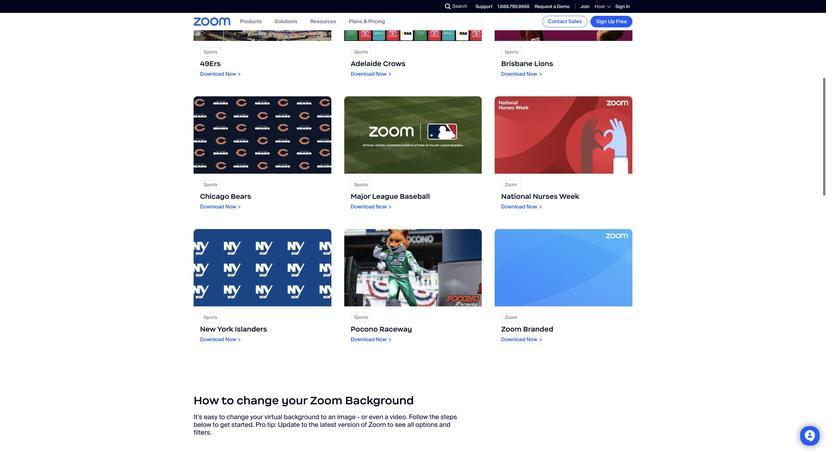 Task type: vqa. For each thing, say whether or not it's contained in the screenshot.
where
no



Task type: locate. For each thing, give the bounding box(es) containing it.
image of pocono raceway mascot image
[[344, 230, 482, 307]]

download down 49ers
[[200, 71, 224, 77]]

1 horizontal spatial the
[[429, 413, 439, 422]]

contact sales
[[548, 18, 582, 25]]

easy
[[204, 413, 218, 422]]

download inside new york islanders download now
[[200, 337, 224, 344]]

join
[[581, 3, 590, 9]]

a
[[554, 3, 556, 9], [385, 413, 388, 422]]

how to change your zoom background
[[194, 394, 414, 408]]

lions
[[534, 59, 553, 68]]

a right even
[[385, 413, 388, 422]]

and
[[439, 421, 451, 430]]

sign
[[616, 3, 625, 9], [596, 18, 607, 25]]

download inside brisbane lions download now
[[501, 71, 525, 77]]

even
[[369, 413, 383, 422]]

join link
[[581, 3, 590, 9]]

0 vertical spatial change
[[237, 394, 279, 408]]

download down chicago at left top
[[200, 204, 224, 210]]

request a demo
[[535, 3, 570, 9]]

49ers image
[[194, 0, 331, 41]]

to left see
[[388, 421, 393, 430]]

sports up adelaide
[[354, 49, 368, 55]]

1 vertical spatial your
[[250, 413, 263, 422]]

sports up brisbane
[[505, 49, 519, 55]]

new
[[200, 325, 216, 334]]

sports up pocono
[[354, 315, 368, 321]]

zoom left "branded"
[[501, 325, 522, 334]]

zoom branded background image
[[495, 230, 633, 307]]

your
[[282, 394, 307, 408], [250, 413, 263, 422]]

download down "branded"
[[501, 337, 525, 344]]

follow
[[409, 413, 428, 422]]

change left pro
[[227, 413, 249, 422]]

sports up new
[[204, 315, 217, 321]]

of
[[361, 421, 367, 430]]

options
[[416, 421, 438, 430]]

sign left up
[[596, 18, 607, 25]]

download inside 49ers download now
[[200, 71, 224, 77]]

sports for pocono
[[354, 315, 368, 321]]

&
[[364, 18, 367, 25]]

zoom inside 'it's easy to change your virtual background to an image - or even a video. follow the steps below to get started. pro tip: update to the latest version of zoom to see all options and filters.'
[[368, 421, 386, 430]]

mlb image
[[344, 97, 482, 174]]

sports up major
[[354, 182, 368, 188]]

download inside "chicago bears download now"
[[200, 204, 224, 210]]

search image
[[445, 4, 451, 9]]

now
[[225, 71, 236, 77], [527, 71, 537, 77], [376, 71, 387, 77], [225, 204, 236, 210], [527, 204, 537, 210], [376, 204, 387, 210], [225, 337, 236, 344], [527, 337, 537, 344], [376, 337, 387, 344]]

support link
[[476, 3, 493, 9]]

image
[[337, 413, 356, 422]]

49ers
[[200, 59, 221, 68]]

your left virtual
[[250, 413, 263, 422]]

raceway
[[380, 325, 412, 334]]

search
[[453, 3, 467, 9]]

download down pocono
[[351, 337, 375, 344]]

now inside brisbane lions download now
[[527, 71, 537, 77]]

download down "national"
[[501, 204, 525, 210]]

download down brisbane
[[501, 71, 525, 77]]

zoom right of
[[368, 421, 386, 430]]

None search field
[[422, 1, 447, 12]]

0 vertical spatial a
[[554, 3, 556, 9]]

sign for sign up free
[[596, 18, 607, 25]]

1 horizontal spatial your
[[282, 394, 307, 408]]

sports up 49ers
[[204, 49, 217, 55]]

change up virtual
[[237, 394, 279, 408]]

sign in
[[616, 3, 630, 9]]

0 vertical spatial sign
[[616, 3, 625, 9]]

download inside major league baseball download now
[[351, 204, 375, 210]]

the left and
[[429, 413, 439, 422]]

sports up chicago at left top
[[204, 182, 217, 188]]

sports for 49ers
[[204, 49, 217, 55]]

change
[[237, 394, 279, 408], [227, 413, 249, 422]]

download down adelaide
[[351, 71, 375, 77]]

request a demo link
[[535, 3, 570, 9]]

sports
[[204, 49, 217, 55], [505, 49, 519, 55], [354, 49, 368, 55], [204, 182, 217, 188], [354, 182, 368, 188], [204, 315, 217, 321], [354, 315, 368, 321]]

zoom up an
[[310, 394, 343, 408]]

contact sales link
[[543, 16, 587, 27]]

major
[[351, 192, 371, 201]]

image of two players image
[[495, 0, 633, 41]]

1 vertical spatial sign
[[596, 18, 607, 25]]

the
[[429, 413, 439, 422], [309, 421, 319, 430]]

an
[[328, 413, 336, 422]]

virtual
[[265, 413, 282, 422]]

pocono
[[351, 325, 378, 334]]

0 vertical spatial your
[[282, 394, 307, 408]]

started.
[[231, 421, 254, 430]]

zoom
[[505, 182, 517, 188], [505, 315, 517, 321], [501, 325, 522, 334], [310, 394, 343, 408], [368, 421, 386, 430]]

sign for sign in
[[616, 3, 625, 9]]

a left demo
[[554, 3, 556, 9]]

week
[[559, 192, 579, 201]]

1 horizontal spatial a
[[554, 3, 556, 9]]

sports for adelaide
[[354, 49, 368, 55]]

1 vertical spatial a
[[385, 413, 388, 422]]

change inside 'it's easy to change your virtual background to an image - or even a video. follow the steps below to get started. pro tip: update to the latest version of zoom to see all options and filters.'
[[227, 413, 249, 422]]

plans
[[349, 18, 362, 25]]

products
[[240, 18, 262, 25]]

now inside new york islanders download now
[[225, 337, 236, 344]]

1 vertical spatial change
[[227, 413, 249, 422]]

below
[[194, 421, 211, 430]]

solutions
[[275, 18, 297, 25]]

your up background
[[282, 394, 307, 408]]

how
[[194, 394, 219, 408]]

sign left in
[[616, 3, 625, 9]]

0 horizontal spatial sign
[[596, 18, 607, 25]]

0 horizontal spatial your
[[250, 413, 263, 422]]

download down new
[[200, 337, 224, 344]]

1.888.799.9666
[[498, 3, 530, 9]]

1.888.799.9666 link
[[498, 3, 530, 9]]

plans & pricing
[[349, 18, 385, 25]]

it's easy to change your virtual background to an image - or even a video. follow the steps below to get started. pro tip: update to the latest version of zoom to see all options and filters.
[[194, 413, 457, 437]]

download
[[200, 71, 224, 77], [501, 71, 525, 77], [351, 71, 375, 77], [200, 204, 224, 210], [501, 204, 525, 210], [351, 204, 375, 210], [200, 337, 224, 344], [501, 337, 525, 344], [351, 337, 375, 344]]

pro
[[256, 421, 266, 430]]

download down major
[[351, 204, 375, 210]]

0 horizontal spatial a
[[385, 413, 388, 422]]

york
[[217, 325, 233, 334]]

new york islanders background image
[[194, 230, 331, 307]]

the left latest
[[309, 421, 319, 430]]

to
[[221, 394, 234, 408], [219, 413, 225, 422], [321, 413, 327, 422], [213, 421, 219, 430], [301, 421, 307, 430], [388, 421, 393, 430]]

brisbane
[[501, 59, 533, 68]]

0 horizontal spatial the
[[309, 421, 319, 430]]

1 horizontal spatial sign
[[616, 3, 625, 9]]



Task type: describe. For each thing, give the bounding box(es) containing it.
branded
[[523, 325, 553, 334]]

zoom branded download now
[[501, 325, 553, 344]]

adelaide
[[351, 59, 382, 68]]

version
[[338, 421, 360, 430]]

host
[[595, 4, 605, 9]]

chicago bears wallpaper image
[[194, 97, 331, 174]]

sports for brisbane
[[505, 49, 519, 55]]

adelaide crows image
[[344, 0, 482, 41]]

plans & pricing link
[[349, 18, 385, 25]]

solutions button
[[275, 18, 297, 25]]

major league baseball download now
[[351, 192, 430, 210]]

zoom up "zoom branded download now"
[[505, 315, 517, 321]]

support
[[476, 3, 493, 9]]

a inside 'it's easy to change your virtual background to an image - or even a video. follow the steps below to get started. pro tip: update to the latest version of zoom to see all options and filters.'
[[385, 413, 388, 422]]

it's
[[194, 413, 202, 422]]

background
[[345, 394, 414, 408]]

nurses
[[533, 192, 558, 201]]

crows
[[383, 59, 406, 68]]

baseball
[[400, 192, 430, 201]]

sign up free link
[[591, 16, 633, 27]]

download inside "zoom branded download now"
[[501, 337, 525, 344]]

now inside pocono raceway download now
[[376, 337, 387, 344]]

your inside 'it's easy to change your virtual background to an image - or even a video. follow the steps below to get started. pro tip: update to the latest version of zoom to see all options and filters.'
[[250, 413, 263, 422]]

league
[[372, 192, 398, 201]]

to right how
[[221, 394, 234, 408]]

zoom inside "zoom branded download now"
[[501, 325, 522, 334]]

49ers download now
[[200, 59, 236, 77]]

search image
[[445, 4, 451, 9]]

download inside adelaide crows download now
[[351, 71, 375, 77]]

new york islanders download now
[[200, 325, 267, 344]]

chicago
[[200, 192, 229, 201]]

to left an
[[321, 413, 327, 422]]

contact
[[548, 18, 567, 25]]

now inside 49ers download now
[[225, 71, 236, 77]]

bears
[[231, 192, 251, 201]]

zoom up "national"
[[505, 182, 517, 188]]

latest
[[320, 421, 337, 430]]

zoom logo image
[[194, 17, 230, 26]]

tip:
[[267, 421, 276, 430]]

to left get
[[213, 421, 219, 430]]

in
[[626, 3, 630, 9]]

resources
[[310, 18, 336, 25]]

background
[[284, 413, 319, 422]]

demo
[[557, 3, 570, 9]]

national
[[501, 192, 531, 201]]

now inside "chicago bears download now"
[[225, 204, 236, 210]]

national nurses week background image
[[495, 97, 633, 174]]

filters.
[[194, 429, 212, 437]]

pricing
[[368, 18, 385, 25]]

now inside major league baseball download now
[[376, 204, 387, 210]]

sign up free
[[596, 18, 627, 25]]

sales
[[569, 18, 582, 25]]

video.
[[390, 413, 408, 422]]

see
[[395, 421, 406, 430]]

download inside pocono raceway download now
[[351, 337, 375, 344]]

sign in link
[[616, 3, 630, 9]]

resources button
[[310, 18, 336, 25]]

get
[[220, 421, 230, 430]]

request
[[535, 3, 553, 9]]

to right "update"
[[301, 421, 307, 430]]

update
[[278, 421, 300, 430]]

host button
[[595, 4, 610, 9]]

all
[[407, 421, 414, 430]]

now inside "zoom branded download now"
[[527, 337, 537, 344]]

up
[[608, 18, 615, 25]]

chicago bears download now
[[200, 192, 251, 210]]

brisbane lions download now
[[501, 59, 553, 77]]

adelaide crows download now
[[351, 59, 406, 77]]

islanders
[[235, 325, 267, 334]]

now inside adelaide crows download now
[[376, 71, 387, 77]]

steps
[[441, 413, 457, 422]]

or
[[361, 413, 367, 422]]

sports for major
[[354, 182, 368, 188]]

download inside national nurses week download now
[[501, 204, 525, 210]]

sports for new
[[204, 315, 217, 321]]

products button
[[240, 18, 262, 25]]

now inside national nurses week download now
[[527, 204, 537, 210]]

free
[[616, 18, 627, 25]]

to right easy at the bottom left of page
[[219, 413, 225, 422]]

-
[[357, 413, 360, 422]]

national nurses week download now
[[501, 192, 579, 210]]

sports for chicago
[[204, 182, 217, 188]]

pocono raceway download now
[[351, 325, 412, 344]]



